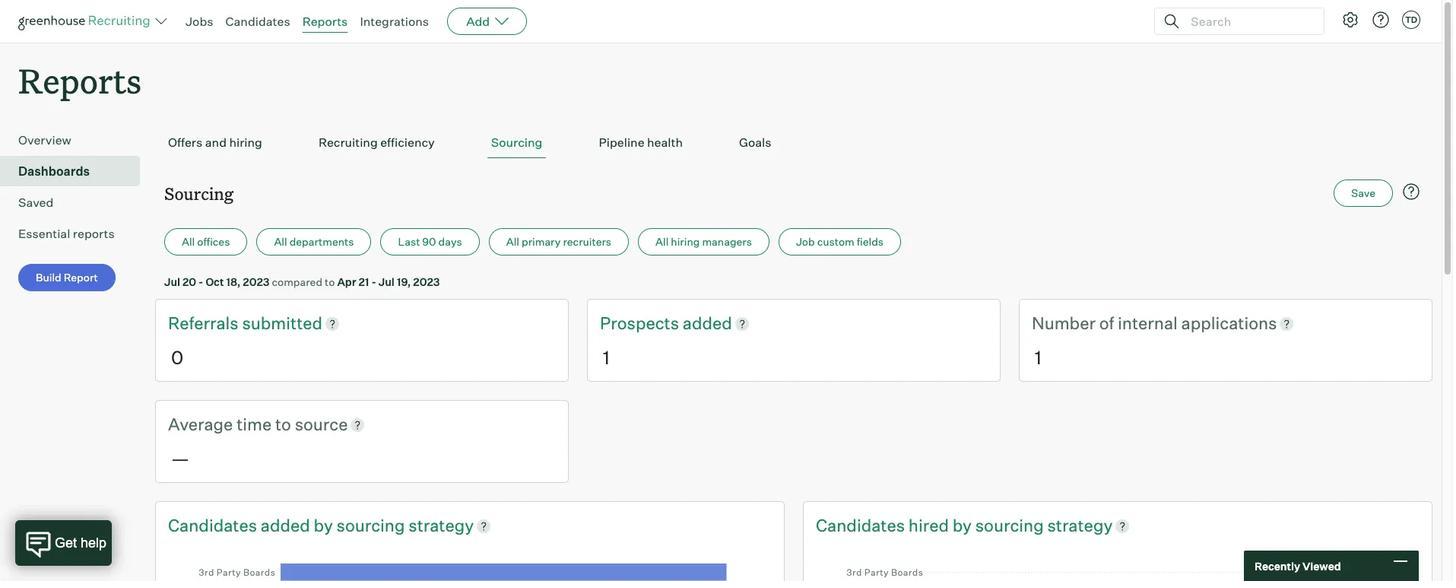 Task type: locate. For each thing, give the bounding box(es) containing it.
1 horizontal spatial 1
[[1035, 346, 1042, 369]]

candidates link
[[226, 14, 290, 29], [168, 514, 261, 537], [816, 514, 909, 537]]

to left "apr"
[[325, 275, 335, 288]]

2 2023 from the left
[[413, 275, 440, 288]]

time
[[237, 414, 272, 434]]

submitted
[[242, 313, 323, 333]]

candidates for candidates hired by sourcing
[[816, 515, 905, 535]]

2 sourcing from the left
[[976, 515, 1044, 535]]

recently viewed
[[1255, 559, 1341, 572]]

21
[[359, 275, 369, 288]]

by for hired
[[953, 515, 972, 535]]

offers
[[168, 135, 203, 150]]

jobs link
[[186, 14, 213, 29]]

greenhouse recruiting image
[[18, 12, 155, 30]]

reports down greenhouse recruiting image
[[18, 58, 142, 103]]

by link for hired
[[953, 514, 976, 537]]

0 horizontal spatial strategy
[[409, 515, 474, 535]]

candidates right jobs at the top left of the page
[[226, 14, 290, 29]]

to
[[325, 275, 335, 288], [275, 414, 291, 434]]

all left offices at top left
[[182, 235, 195, 248]]

jul left 19,
[[379, 275, 395, 288]]

1 horizontal spatial by link
[[953, 514, 976, 537]]

-
[[199, 275, 203, 288], [372, 275, 376, 288]]

recruiting
[[319, 135, 378, 150]]

1 down prospects link
[[603, 346, 610, 369]]

strategy
[[409, 515, 474, 535], [1048, 515, 1113, 535]]

prospects
[[600, 313, 683, 333]]

2 jul from the left
[[379, 275, 395, 288]]

recruiters
[[563, 235, 612, 248]]

save
[[1352, 186, 1376, 199]]

all hiring managers button
[[638, 228, 770, 256]]

submitted link
[[242, 312, 323, 335]]

1 strategy link from the left
[[409, 514, 474, 537]]

hiring inside button
[[229, 135, 262, 150]]

1 xychart image from the left
[[189, 552, 751, 581]]

1 down number
[[1035, 346, 1042, 369]]

all left managers
[[656, 235, 669, 248]]

to right "time"
[[275, 414, 291, 434]]

1 horizontal spatial -
[[372, 275, 376, 288]]

candidates link for candidates hired by sourcing
[[816, 514, 909, 537]]

sourcing
[[337, 515, 405, 535], [976, 515, 1044, 535]]

1 horizontal spatial sourcing link
[[976, 514, 1048, 537]]

job custom fields
[[796, 235, 884, 248]]

viewed
[[1303, 559, 1341, 572]]

1 sourcing from the left
[[337, 515, 405, 535]]

0 horizontal spatial xychart image
[[189, 552, 751, 581]]

0 vertical spatial reports
[[302, 14, 348, 29]]

all left the primary
[[506, 235, 519, 248]]

0 horizontal spatial 1
[[603, 346, 610, 369]]

1 horizontal spatial sourcing
[[491, 135, 543, 150]]

1 vertical spatial hiring
[[671, 235, 700, 248]]

2 strategy from the left
[[1048, 515, 1113, 535]]

1 1 from the left
[[603, 346, 610, 369]]

1 horizontal spatial added link
[[683, 312, 732, 335]]

0 horizontal spatial sourcing link
[[337, 514, 409, 537]]

0 vertical spatial hiring
[[229, 135, 262, 150]]

1 vertical spatial sourcing
[[164, 182, 234, 205]]

reports link
[[302, 14, 348, 29]]

health
[[647, 135, 683, 150]]

hiring left managers
[[671, 235, 700, 248]]

0 vertical spatial added
[[683, 313, 732, 333]]

number of internal
[[1032, 313, 1182, 333]]

1 jul from the left
[[164, 275, 180, 288]]

average time to
[[168, 414, 295, 434]]

0 horizontal spatial added
[[261, 515, 310, 535]]

dashboards
[[18, 164, 90, 179]]

1 vertical spatial added link
[[261, 514, 314, 537]]

2023 right 18,
[[243, 275, 270, 288]]

apr
[[337, 275, 356, 288]]

reports
[[302, 14, 348, 29], [18, 58, 142, 103]]

1 all from the left
[[182, 235, 195, 248]]

added
[[683, 313, 732, 333], [261, 515, 310, 535]]

tab list
[[164, 127, 1424, 158]]

applications
[[1182, 313, 1277, 333]]

hiring inside button
[[671, 235, 700, 248]]

0 vertical spatial sourcing
[[491, 135, 543, 150]]

3 all from the left
[[506, 235, 519, 248]]

0 horizontal spatial sourcing
[[164, 182, 234, 205]]

hiring
[[229, 135, 262, 150], [671, 235, 700, 248]]

0 horizontal spatial -
[[199, 275, 203, 288]]

jul left the 20 at the left
[[164, 275, 180, 288]]

tab list containing offers and hiring
[[164, 127, 1424, 158]]

1 horizontal spatial strategy
[[1048, 515, 1113, 535]]

hiring right and
[[229, 135, 262, 150]]

save button
[[1334, 180, 1393, 207]]

0 horizontal spatial 2023
[[243, 275, 270, 288]]

- right the 20 at the left
[[199, 275, 203, 288]]

faq image
[[1402, 183, 1421, 201]]

added link
[[683, 312, 732, 335], [261, 514, 314, 537]]

all departments
[[274, 235, 354, 248]]

goals button
[[735, 127, 775, 158]]

add
[[466, 14, 490, 29]]

pipeline
[[599, 135, 645, 150]]

1 by link from the left
[[314, 514, 337, 537]]

pipeline health button
[[595, 127, 687, 158]]

1 horizontal spatial jul
[[379, 275, 395, 288]]

pipeline health
[[599, 135, 683, 150]]

1 horizontal spatial 2023
[[413, 275, 440, 288]]

sourcing link
[[337, 514, 409, 537], [976, 514, 1048, 537]]

0 vertical spatial to
[[325, 275, 335, 288]]

0 horizontal spatial jul
[[164, 275, 180, 288]]

by
[[314, 515, 333, 535], [953, 515, 972, 535]]

all for all hiring managers
[[656, 235, 669, 248]]

0 horizontal spatial by link
[[314, 514, 337, 537]]

strategy link
[[409, 514, 474, 537], [1048, 514, 1113, 537]]

0 horizontal spatial to
[[275, 414, 291, 434]]

2023
[[243, 275, 270, 288], [413, 275, 440, 288]]

2 all from the left
[[274, 235, 287, 248]]

compared
[[272, 275, 322, 288]]

2 by from the left
[[953, 515, 972, 535]]

1 horizontal spatial sourcing
[[976, 515, 1044, 535]]

1 horizontal spatial xychart image
[[837, 552, 1399, 581]]

0
[[171, 346, 183, 369]]

last 90 days button
[[381, 228, 480, 256]]

sourcing button
[[487, 127, 546, 158]]

offices
[[197, 235, 230, 248]]

1 horizontal spatial added
[[683, 313, 732, 333]]

1 sourcing link from the left
[[337, 514, 409, 537]]

td button
[[1402, 11, 1421, 29]]

xychart image for candidates added by sourcing
[[189, 552, 751, 581]]

0 horizontal spatial sourcing
[[337, 515, 405, 535]]

build report button
[[18, 264, 115, 291]]

all primary recruiters button
[[489, 228, 629, 256]]

strategy link for candidates added by sourcing
[[409, 514, 474, 537]]

—
[[171, 447, 189, 470]]

1 horizontal spatial strategy link
[[1048, 514, 1113, 537]]

sourcing link for candidates added by sourcing
[[337, 514, 409, 537]]

td button
[[1399, 8, 1424, 32]]

reports left "integrations" link
[[302, 14, 348, 29]]

referrals link
[[168, 312, 242, 335]]

candidates left the hired on the right
[[816, 515, 905, 535]]

candidates down —
[[168, 515, 257, 535]]

- right 21
[[372, 275, 376, 288]]

offers and hiring
[[168, 135, 262, 150]]

jul 20 - oct 18, 2023 compared to apr 21 - jul 19, 2023
[[164, 275, 440, 288]]

departments
[[290, 235, 354, 248]]

reports
[[73, 226, 115, 241]]

0 horizontal spatial by
[[314, 515, 333, 535]]

1 by from the left
[[314, 515, 333, 535]]

1 strategy from the left
[[409, 515, 474, 535]]

goals
[[739, 135, 772, 150]]

saved link
[[18, 193, 134, 212]]

integrations
[[360, 14, 429, 29]]

1 horizontal spatial hiring
[[671, 235, 700, 248]]

2023 right 19,
[[413, 275, 440, 288]]

2 strategy link from the left
[[1048, 514, 1113, 537]]

1 horizontal spatial reports
[[302, 14, 348, 29]]

2 sourcing link from the left
[[976, 514, 1048, 537]]

days
[[439, 235, 462, 248]]

0 horizontal spatial hiring
[[229, 135, 262, 150]]

4 all from the left
[[656, 235, 669, 248]]

0 vertical spatial added link
[[683, 312, 732, 335]]

1 horizontal spatial by
[[953, 515, 972, 535]]

candidates for candidates added by sourcing
[[168, 515, 257, 535]]

all offices button
[[164, 228, 247, 256]]

0 horizontal spatial added link
[[261, 514, 314, 537]]

all inside button
[[274, 235, 287, 248]]

0 horizontal spatial strategy link
[[409, 514, 474, 537]]

recently
[[1255, 559, 1301, 572]]

2 by link from the left
[[953, 514, 976, 537]]

average
[[168, 414, 233, 434]]

xychart image
[[189, 552, 751, 581], [837, 552, 1399, 581]]

by link
[[314, 514, 337, 537], [953, 514, 976, 537]]

1
[[603, 346, 610, 369], [1035, 346, 1042, 369]]

1 vertical spatial reports
[[18, 58, 142, 103]]

strategy for candidates hired by sourcing
[[1048, 515, 1113, 535]]

all left departments
[[274, 235, 287, 248]]

2 xychart image from the left
[[837, 552, 1399, 581]]



Task type: describe. For each thing, give the bounding box(es) containing it.
add button
[[447, 8, 527, 35]]

1 2023 from the left
[[243, 275, 270, 288]]

hired
[[909, 515, 949, 535]]

0 horizontal spatial reports
[[18, 58, 142, 103]]

recruiting efficiency button
[[315, 127, 439, 158]]

offers and hiring button
[[164, 127, 266, 158]]

report
[[64, 271, 98, 284]]

all primary recruiters
[[506, 235, 612, 248]]

sourcing for candidates added by sourcing
[[337, 515, 405, 535]]

all for all departments
[[274, 235, 287, 248]]

sourcing for candidates hired by sourcing
[[976, 515, 1044, 535]]

strategy link for candidates hired by sourcing
[[1048, 514, 1113, 537]]

last 90 days
[[398, 235, 462, 248]]

overview
[[18, 132, 71, 148]]

strategy for candidates added by sourcing
[[409, 515, 474, 535]]

candidates link for candidates added by sourcing
[[168, 514, 261, 537]]

all departments button
[[257, 228, 372, 256]]

of
[[1099, 313, 1114, 333]]

efficiency
[[380, 135, 435, 150]]

last
[[398, 235, 420, 248]]

prospects link
[[600, 312, 683, 335]]

recruiting efficiency
[[319, 135, 435, 150]]

by link for added
[[314, 514, 337, 537]]

job
[[796, 235, 815, 248]]

job custom fields button
[[779, 228, 901, 256]]

candidates for candidates
[[226, 14, 290, 29]]

sourcing link for candidates hired by sourcing
[[976, 514, 1048, 537]]

custom
[[817, 235, 855, 248]]

90
[[422, 235, 436, 248]]

configure image
[[1342, 11, 1360, 29]]

Search text field
[[1187, 10, 1310, 32]]

all for all offices
[[182, 235, 195, 248]]

sourcing inside button
[[491, 135, 543, 150]]

all offices
[[182, 235, 230, 248]]

fields
[[857, 235, 884, 248]]

candidates added by sourcing
[[168, 515, 409, 535]]

primary
[[522, 235, 561, 248]]

1 - from the left
[[199, 275, 203, 288]]

dashboards link
[[18, 162, 134, 180]]

2 - from the left
[[372, 275, 376, 288]]

managers
[[702, 235, 752, 248]]

overview link
[[18, 131, 134, 149]]

and
[[205, 135, 227, 150]]

number
[[1032, 313, 1096, 333]]

essential reports link
[[18, 225, 134, 243]]

saved
[[18, 195, 53, 210]]

xychart image for candidates hired by sourcing
[[837, 552, 1399, 581]]

18,
[[226, 275, 241, 288]]

internal
[[1118, 313, 1178, 333]]

essential
[[18, 226, 70, 241]]

td
[[1405, 14, 1418, 25]]

all hiring managers
[[656, 235, 752, 248]]

essential reports
[[18, 226, 115, 241]]

oct
[[206, 275, 224, 288]]

1 vertical spatial to
[[275, 414, 291, 434]]

integrations link
[[360, 14, 429, 29]]

1 horizontal spatial to
[[325, 275, 335, 288]]

2 1 from the left
[[1035, 346, 1042, 369]]

jobs
[[186, 14, 213, 29]]

source
[[295, 414, 348, 434]]

build
[[36, 271, 61, 284]]

hired link
[[909, 514, 953, 537]]

referrals
[[168, 313, 242, 333]]

by for added
[[314, 515, 333, 535]]

all for all primary recruiters
[[506, 235, 519, 248]]

20
[[183, 275, 196, 288]]

candidates hired by sourcing
[[816, 515, 1048, 535]]

build report
[[36, 271, 98, 284]]

1 vertical spatial added
[[261, 515, 310, 535]]

19,
[[397, 275, 411, 288]]



Task type: vqa. For each thing, say whether or not it's contained in the screenshot.
- to the left
yes



